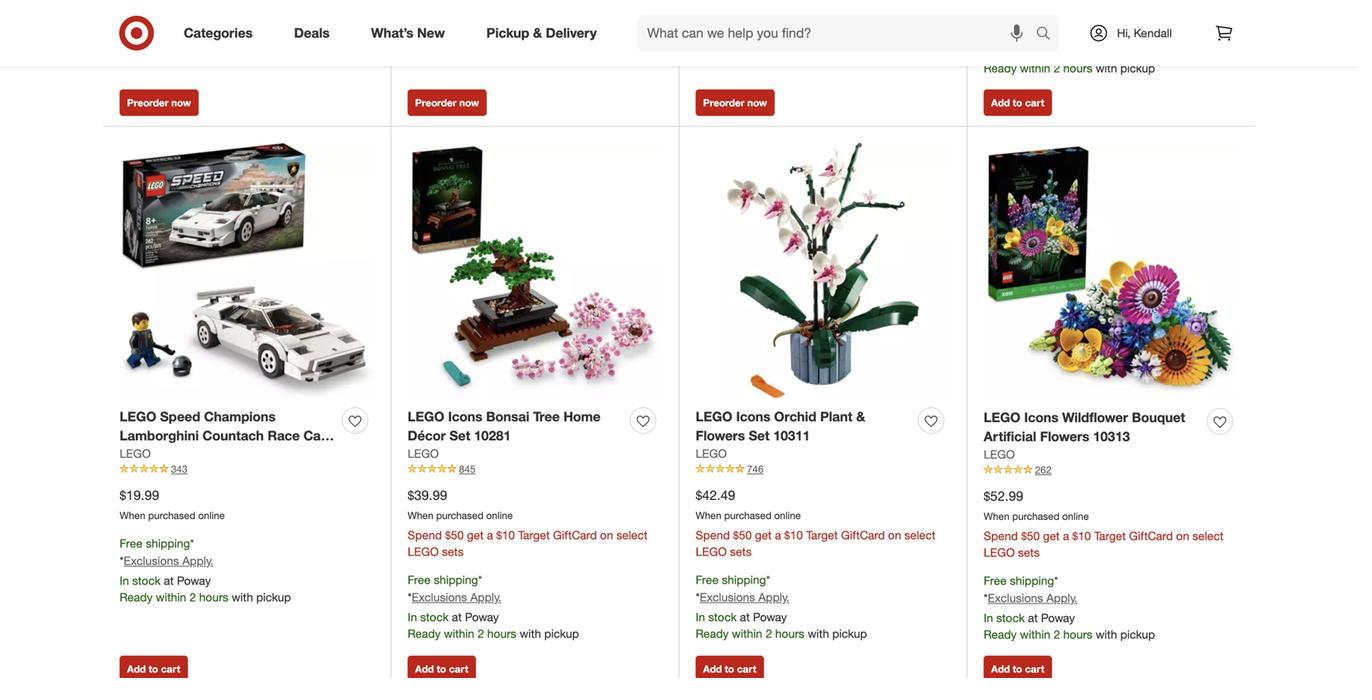 Task type: vqa. For each thing, say whether or not it's contained in the screenshot.
PRINT on the top left of the page
no



Task type: describe. For each thing, give the bounding box(es) containing it.
pickup & delivery link
[[473, 15, 618, 51]]

poway for lego icons bonsai tree home décor set 10281
[[465, 610, 499, 625]]

apply. for lego speed champions lamborghini countach race car set 76908
[[182, 554, 213, 568]]

preorder for 1st 'preorder now' button from left
[[127, 97, 169, 109]]

sets for $39.99
[[442, 545, 464, 559]]

at for lego icons wildflower bouquet artificial flowers 10313
[[1029, 611, 1038, 625]]

purchased for $39.99
[[436, 509, 484, 522]]

$10 for $52.99
[[1073, 529, 1092, 544]]

cart for lego speed champions lamborghini countach race car set 76908
[[161, 663, 180, 675]]

stock for lego icons orchid plant & flowers set 10311
[[709, 610, 737, 625]]

free shipping * * exclusions apply. in stock at  poway ready within 2 hours with pickup for $39.99
[[408, 573, 579, 641]]

bonsai
[[486, 409, 530, 425]]

now for second 'preorder now' button
[[460, 97, 479, 109]]

add to cart button for lego icons bonsai tree home décor set 10281
[[408, 656, 476, 678]]

apply. for lego icons wildflower bouquet artificial flowers 10313
[[1047, 591, 1078, 605]]

add to cart button for lego icons wildflower bouquet artificial flowers 10313
[[984, 656, 1053, 678]]

race
[[268, 428, 300, 444]]

What can we help you find? suggestions appear below search field
[[638, 15, 1041, 51]]

purchased for $52.99
[[1013, 510, 1060, 523]]

sets for $52.99
[[1019, 546, 1040, 560]]

pickup for lego speed champions lamborghini countach race car set 76908
[[256, 590, 291, 605]]

to for lego icons bonsai tree home décor set 10281
[[437, 663, 447, 675]]

pickup
[[487, 25, 530, 41]]

spend for $52.99
[[984, 529, 1019, 544]]

orchid
[[775, 409, 817, 425]]

in for lego icons orchid plant & flowers set 10311
[[696, 610, 706, 625]]

lego speed champions lamborghini countach race car set 76908
[[120, 409, 326, 463]]

2 inside free shipping * exclusions apply. in stock at  poway ready within 2 hours with pickup
[[1054, 61, 1061, 76]]

lego icons wildflower bouquet artificial flowers 10313 link
[[984, 408, 1201, 446]]

exclusions inside free shipping * exclusions apply. in stock at  poway ready within 2 hours with pickup
[[988, 25, 1044, 39]]

at inside free shipping * exclusions apply. in stock at  poway ready within 2 hours with pickup
[[1029, 44, 1038, 59]]

845
[[459, 463, 476, 475]]

pickup inside free shipping * exclusions apply. in stock at  poway ready within 2 hours with pickup
[[1121, 61, 1156, 76]]

lego speed champions lamborghini countach race car set 76908 link
[[120, 408, 336, 463]]

845 link
[[408, 462, 663, 477]]

lego icons orchid plant & flowers set 10311 link
[[696, 408, 912, 445]]

preorder now for 3rd 'preorder now' button from left
[[704, 97, 768, 109]]

to for lego icons orchid plant & flowers set 10311
[[725, 663, 735, 675]]

746
[[747, 463, 764, 475]]

76908
[[144, 447, 181, 463]]

online for $39.99
[[487, 509, 513, 522]]

$42.49
[[696, 487, 736, 504]]

get for $39.99
[[467, 528, 484, 543]]

add to cart for lego icons orchid plant & flowers set 10311
[[704, 663, 757, 675]]

add to cart button for lego icons orchid plant & flowers set 10311
[[696, 656, 764, 678]]

hi,
[[1118, 26, 1131, 40]]

lego for lego icons wildflower bouquet artificial flowers 10313
[[984, 410, 1021, 426]]

10281
[[474, 428, 511, 444]]

poway for lego icons orchid plant & flowers set 10311
[[753, 610, 787, 625]]

lego for 'lego' "link" associated with lego icons orchid plant & flowers set 10311
[[696, 446, 727, 461]]

shipping inside free shipping * exclusions apply. in stock at  poway ready within 2 hours with pickup
[[1011, 7, 1055, 22]]

search
[[1029, 27, 1069, 43]]

on for lego icons bonsai tree home décor set 10281
[[601, 528, 614, 543]]

free for lego icons wildflower bouquet artificial flowers 10313
[[984, 574, 1007, 588]]

when for $39.99
[[408, 509, 434, 522]]

giftcard inside $52.99 when purchased online spend $50 get a $10 target giftcard on select lego sets
[[1130, 529, 1174, 544]]

add to cart for lego icons wildflower bouquet artificial flowers 10313
[[992, 663, 1045, 675]]

add for lego icons bonsai tree home décor set 10281
[[415, 663, 434, 675]]

free shipping * exclusions apply. in stock at  poway ready within 2 hours with pickup
[[984, 7, 1156, 76]]

shipping for lego speed champions lamborghini countach race car set 76908
[[146, 536, 190, 551]]

exclusions apply. link for lego speed champions lamborghini countach race car set 76908
[[124, 554, 213, 568]]

categories
[[184, 25, 253, 41]]

on for lego icons wildflower bouquet artificial flowers 10313
[[1177, 529, 1190, 544]]

select for lego icons bonsai tree home décor set 10281
[[617, 528, 648, 543]]

cart for lego icons orchid plant & flowers set 10311
[[737, 663, 757, 675]]

preorder now for second 'preorder now' button
[[415, 97, 479, 109]]

add to cart button for lego speed champions lamborghini countach race car set 76908
[[120, 656, 188, 678]]

with for lego icons orchid plant & flowers set 10311
[[808, 627, 830, 641]]

free shipping * * exclusions apply. in stock at  poway ready within 2 hours with pickup for $52.99
[[984, 574, 1156, 642]]

$19.99
[[120, 487, 159, 504]]

$39.99 when purchased online spend $50 get a $10 target giftcard on select lego sets
[[408, 487, 648, 559]]

hours for lego speed champions lamborghini countach race car set 76908
[[199, 590, 229, 605]]

262 link
[[984, 463, 1240, 477]]

lego icons bonsai tree home décor set 10281
[[408, 409, 601, 444]]

free for lego icons bonsai tree home décor set 10281
[[408, 573, 431, 587]]

apply. inside free shipping * exclusions apply. in stock at  poway ready within 2 hours with pickup
[[1047, 25, 1078, 39]]

plant
[[821, 409, 853, 425]]

exclusions apply. link for lego icons bonsai tree home décor set 10281
[[412, 590, 502, 605]]

add to cart for lego speed champions lamborghini countach race car set 76908
[[127, 663, 180, 675]]

lego inside $39.99 when purchased online spend $50 get a $10 target giftcard on select lego sets
[[408, 545, 439, 559]]

online for $42.49
[[775, 509, 801, 522]]

$52.99
[[984, 488, 1024, 504]]

bouquet
[[1133, 410, 1186, 426]]

ready for lego icons wildflower bouquet artificial flowers 10313
[[984, 627, 1017, 642]]

lego link for lego icons wildflower bouquet artificial flowers 10313
[[984, 446, 1015, 463]]

now for 1st 'preorder now' button from left
[[171, 97, 191, 109]]

poway for lego icons wildflower bouquet artificial flowers 10313
[[1042, 611, 1076, 625]]

shipping for lego icons wildflower bouquet artificial flowers 10313
[[1011, 574, 1055, 588]]

within for lego icons wildflower bouquet artificial flowers 10313
[[1021, 627, 1051, 642]]

ready for lego icons orchid plant & flowers set 10311
[[696, 627, 729, 641]]

$39.99
[[408, 487, 448, 504]]

within inside free shipping * exclusions apply. in stock at  poway ready within 2 hours with pickup
[[1021, 61, 1051, 76]]

stock inside free shipping * exclusions apply. in stock at  poway ready within 2 hours with pickup
[[997, 44, 1025, 59]]

in for lego icons wildflower bouquet artificial flowers 10313
[[984, 611, 994, 625]]

preorder for second 'preorder now' button
[[415, 97, 457, 109]]

1/1/2024
[[761, 5, 801, 17]]

343
[[171, 463, 188, 475]]

set inside lego speed champions lamborghini countach race car set 76908
[[120, 447, 141, 463]]

deals link
[[280, 15, 351, 51]]

free for lego speed champions lamborghini countach race car set 76908
[[120, 536, 143, 551]]

artificial
[[984, 429, 1037, 445]]

kendall
[[1134, 26, 1173, 40]]

pickup & delivery
[[487, 25, 597, 41]]

exclusions apply. link for lego icons orchid plant & flowers set 10311
[[700, 590, 790, 605]]

hours for lego icons bonsai tree home décor set 10281
[[488, 627, 517, 641]]

poway for lego speed champions lamborghini countach race car set 76908
[[177, 574, 211, 588]]

what's
[[371, 25, 414, 41]]

delivery
[[546, 25, 597, 41]]

$19.99 when purchased online
[[120, 487, 225, 522]]



Task type: locate. For each thing, give the bounding box(es) containing it.
$10 inside $39.99 when purchased online spend $50 get a $10 target giftcard on select lego sets
[[497, 528, 515, 543]]

when for $52.99
[[984, 510, 1010, 523]]

& right "pickup" in the top left of the page
[[533, 25, 542, 41]]

1 horizontal spatial sets
[[730, 545, 752, 559]]

1 horizontal spatial $50
[[734, 528, 752, 543]]

tree
[[533, 409, 560, 425]]

flowers inside lego icons wildflower bouquet artificial flowers 10313
[[1041, 429, 1090, 445]]

lego inside $42.49 when purchased online spend $50 get a $10 target giftcard on select lego sets
[[696, 545, 727, 559]]

to for lego icons wildflower bouquet artificial flowers 10313
[[1013, 663, 1023, 675]]

0 horizontal spatial now
[[171, 97, 191, 109]]

lego link for lego speed champions lamborghini countach race car set 76908
[[120, 445, 151, 462]]

0 horizontal spatial select
[[617, 528, 648, 543]]

in for lego speed champions lamborghini countach race car set 76908
[[120, 574, 129, 588]]

1 horizontal spatial giftcard
[[842, 528, 886, 543]]

when inside $39.99 when purchased online spend $50 get a $10 target giftcard on select lego sets
[[408, 509, 434, 522]]

2 horizontal spatial spend
[[984, 529, 1019, 544]]

0 horizontal spatial preorder now
[[127, 97, 191, 109]]

lego inside lego icons bonsai tree home décor set 10281
[[408, 409, 445, 425]]

on for lego icons orchid plant & flowers set 10311
[[889, 528, 902, 543]]

a inside $52.99 when purchased online spend $50 get a $10 target giftcard on select lego sets
[[1064, 529, 1070, 544]]

$50 down $42.49 at the right
[[734, 528, 752, 543]]

set
[[450, 428, 471, 444], [749, 428, 770, 444], [120, 447, 141, 463]]

poway
[[1042, 44, 1076, 59], [177, 574, 211, 588], [465, 610, 499, 625], [753, 610, 787, 625], [1042, 611, 1076, 625]]

add for lego icons wildflower bouquet artificial flowers 10313
[[992, 663, 1011, 675]]

0 horizontal spatial giftcard
[[553, 528, 597, 543]]

icons up 10281
[[448, 409, 483, 425]]

lego icons bonsai tree home décor set 10281 image
[[408, 143, 663, 398], [408, 143, 663, 398]]

when down $19.99
[[120, 509, 145, 522]]

sets inside $52.99 when purchased online spend $50 get a $10 target giftcard on select lego sets
[[1019, 546, 1040, 560]]

*
[[1055, 7, 1059, 22], [190, 536, 194, 551], [120, 554, 124, 568], [478, 573, 482, 587], [767, 573, 771, 587], [1055, 574, 1059, 588], [408, 590, 412, 605], [696, 590, 700, 605], [984, 591, 988, 605]]

icons left orchid
[[737, 409, 771, 425]]

select for lego icons orchid plant & flowers set 10311
[[905, 528, 936, 543]]

pickup for lego icons bonsai tree home décor set 10281
[[545, 627, 579, 641]]

in inside free shipping * exclusions apply. in stock at  poway ready within 2 hours with pickup
[[984, 44, 994, 59]]

exclusions apply. link
[[988, 25, 1078, 39], [124, 554, 213, 568], [412, 590, 502, 605], [700, 590, 790, 605], [988, 591, 1078, 605]]

1 horizontal spatial get
[[755, 528, 772, 543]]

within for lego icons orchid plant & flowers set 10311
[[732, 627, 763, 641]]

select inside $52.99 when purchased online spend $50 get a $10 target giftcard on select lego sets
[[1193, 529, 1224, 544]]

flowers for set
[[696, 428, 746, 444]]

set left 10281
[[450, 428, 471, 444]]

now
[[171, 97, 191, 109], [460, 97, 479, 109], [748, 97, 768, 109]]

get for $42.49
[[755, 528, 772, 543]]

2 horizontal spatial on
[[1177, 529, 1190, 544]]

10311
[[774, 428, 811, 444]]

apply.
[[1047, 25, 1078, 39], [182, 554, 213, 568], [471, 590, 502, 605], [759, 590, 790, 605], [1047, 591, 1078, 605]]

ready for lego icons bonsai tree home décor set 10281
[[408, 627, 441, 641]]

on inside $39.99 when purchased online spend $50 get a $10 target giftcard on select lego sets
[[601, 528, 614, 543]]

with for lego icons bonsai tree home décor set 10281
[[520, 627, 541, 641]]

lego link down the décor
[[408, 445, 439, 462]]

0 horizontal spatial preorder
[[127, 97, 169, 109]]

in for lego icons bonsai tree home décor set 10281
[[408, 610, 417, 625]]

free
[[984, 7, 1007, 22], [120, 536, 143, 551], [408, 573, 431, 587], [696, 573, 719, 587], [984, 574, 1007, 588]]

exclusions for lego icons wildflower bouquet artificial flowers 10313
[[988, 591, 1044, 605]]

2 horizontal spatial set
[[749, 428, 770, 444]]

1 horizontal spatial target
[[807, 528, 838, 543]]

purchased inside $39.99 when purchased online spend $50 get a $10 target giftcard on select lego sets
[[436, 509, 484, 522]]

2 horizontal spatial preorder now
[[704, 97, 768, 109]]

0 horizontal spatial target
[[518, 528, 550, 543]]

lego for lego icons bonsai tree home décor set 10281 'lego' "link"
[[408, 446, 439, 461]]

& right plant
[[857, 409, 866, 425]]

set left 76908
[[120, 447, 141, 463]]

1 preorder now button from the left
[[120, 90, 199, 116]]

$50 inside $42.49 when purchased online spend $50 get a $10 target giftcard on select lego sets
[[734, 528, 752, 543]]

icons
[[448, 409, 483, 425], [737, 409, 771, 425], [1025, 410, 1059, 426]]

on inside $42.49 when purchased online spend $50 get a $10 target giftcard on select lego sets
[[889, 528, 902, 543]]

lego link for lego icons bonsai tree home décor set 10281
[[408, 445, 439, 462]]

1 horizontal spatial preorder
[[415, 97, 457, 109]]

get down 845
[[467, 528, 484, 543]]

online down the 845 link
[[487, 509, 513, 522]]

lego icons wildflower bouquet artificial flowers 10313 image
[[984, 143, 1240, 399], [984, 143, 1240, 399]]

flowers
[[696, 428, 746, 444], [1041, 429, 1090, 445]]

pickup
[[1121, 61, 1156, 76], [256, 590, 291, 605], [545, 627, 579, 641], [833, 627, 868, 641], [1121, 627, 1156, 642]]

set inside lego icons bonsai tree home décor set 10281
[[450, 428, 471, 444]]

icons for 10281
[[448, 409, 483, 425]]

icons up artificial
[[1025, 410, 1059, 426]]

$10 down 746 link
[[785, 528, 803, 543]]

a for $39.99
[[487, 528, 493, 543]]

2 horizontal spatial $50
[[1022, 529, 1040, 544]]

$42.49 when purchased online spend $50 get a $10 target giftcard on select lego sets
[[696, 487, 936, 559]]

1 horizontal spatial &
[[857, 409, 866, 425]]

1 horizontal spatial set
[[450, 428, 471, 444]]

icons inside lego icons bonsai tree home décor set 10281
[[448, 409, 483, 425]]

2 horizontal spatial $10
[[1073, 529, 1092, 544]]

stock for lego icons wildflower bouquet artificial flowers 10313
[[997, 611, 1025, 625]]

purchased inside $42.49 when purchased online spend $50 get a $10 target giftcard on select lego sets
[[725, 509, 772, 522]]

add for lego icons orchid plant & flowers set 10311
[[704, 663, 722, 675]]

lego for lego icons bonsai tree home décor set 10281
[[408, 409, 445, 425]]

spend inside $52.99 when purchased online spend $50 get a $10 target giftcard on select lego sets
[[984, 529, 1019, 544]]

online
[[198, 509, 225, 522], [487, 509, 513, 522], [775, 509, 801, 522], [1063, 510, 1090, 523]]

target down the 845 link
[[518, 528, 550, 543]]

stock
[[997, 44, 1025, 59], [132, 574, 161, 588], [421, 610, 449, 625], [709, 610, 737, 625], [997, 611, 1025, 625]]

online inside $52.99 when purchased online spend $50 get a $10 target giftcard on select lego sets
[[1063, 510, 1090, 523]]

a
[[487, 528, 493, 543], [775, 528, 782, 543], [1064, 529, 1070, 544]]

select inside $39.99 when purchased online spend $50 get a $10 target giftcard on select lego sets
[[617, 528, 648, 543]]

giftcard down the 845 link
[[553, 528, 597, 543]]

a inside $42.49 when purchased online spend $50 get a $10 target giftcard on select lego sets
[[775, 528, 782, 543]]

get inside $39.99 when purchased online spend $50 get a $10 target giftcard on select lego sets
[[467, 528, 484, 543]]

target down 746 link
[[807, 528, 838, 543]]

get for $52.99
[[1044, 529, 1060, 544]]

sets inside $42.49 when purchased online spend $50 get a $10 target giftcard on select lego sets
[[730, 545, 752, 559]]

lego link down lamborghini
[[120, 445, 151, 462]]

preorder now
[[127, 97, 191, 109], [415, 97, 479, 109], [704, 97, 768, 109]]

purchased for $19.99
[[148, 509, 196, 522]]

apply. for lego icons orchid plant & flowers set 10311
[[759, 590, 790, 605]]

0 horizontal spatial $10
[[497, 528, 515, 543]]

to for lego speed champions lamborghini countach race car set 76908
[[149, 663, 158, 675]]

2
[[1054, 61, 1061, 76], [190, 590, 196, 605], [478, 627, 484, 641], [766, 627, 773, 641], [1054, 627, 1061, 642]]

a inside $39.99 when purchased online spend $50 get a $10 target giftcard on select lego sets
[[487, 528, 493, 543]]

2 for lego icons wildflower bouquet artificial flowers 10313
[[1054, 627, 1061, 642]]

10313
[[1094, 429, 1131, 445]]

1 horizontal spatial preorder now
[[415, 97, 479, 109]]

lego for lego speed champions lamborghini countach race car set 76908
[[120, 409, 156, 425]]

2 preorder now from the left
[[415, 97, 479, 109]]

purchased down $52.99
[[1013, 510, 1060, 523]]

target inside $42.49 when purchased online spend $50 get a $10 target giftcard on select lego sets
[[807, 528, 838, 543]]

spend inside $39.99 when purchased online spend $50 get a $10 target giftcard on select lego sets
[[408, 528, 442, 543]]

online inside $39.99 when purchased online spend $50 get a $10 target giftcard on select lego sets
[[487, 509, 513, 522]]

stock for lego speed champions lamborghini countach race car set 76908
[[132, 574, 161, 588]]

new
[[417, 25, 445, 41]]

0 horizontal spatial sets
[[442, 545, 464, 559]]

3 preorder now button from the left
[[696, 90, 775, 116]]

giftcard inside $42.49 when purchased online spend $50 get a $10 target giftcard on select lego sets
[[842, 528, 886, 543]]

$50 inside $52.99 when purchased online spend $50 get a $10 target giftcard on select lego sets
[[1022, 529, 1040, 544]]

when down $52.99
[[984, 510, 1010, 523]]

0 horizontal spatial on
[[601, 528, 614, 543]]

lamborghini
[[120, 428, 199, 444]]

within
[[1021, 61, 1051, 76], [156, 590, 186, 605], [444, 627, 475, 641], [732, 627, 763, 641], [1021, 627, 1051, 642]]

$10 inside $52.99 when purchased online spend $50 get a $10 target giftcard on select lego sets
[[1073, 529, 1092, 544]]

target down 262 link
[[1095, 529, 1127, 544]]

icons for 10311
[[737, 409, 771, 425]]

ready for lego speed champions lamborghini countach race car set 76908
[[120, 590, 153, 605]]

add
[[992, 97, 1011, 109], [127, 663, 146, 675], [415, 663, 434, 675], [704, 663, 722, 675], [992, 663, 1011, 675]]

online inside $19.99 when purchased online
[[198, 509, 225, 522]]

hours inside free shipping * exclusions apply. in stock at  poway ready within 2 hours with pickup
[[1064, 61, 1093, 76]]

a down the 845 link
[[487, 528, 493, 543]]

$10 inside $42.49 when purchased online spend $50 get a $10 target giftcard on select lego sets
[[785, 528, 803, 543]]

speed
[[160, 409, 200, 425]]

1 horizontal spatial a
[[775, 528, 782, 543]]

with
[[1096, 61, 1118, 76], [232, 590, 253, 605], [520, 627, 541, 641], [808, 627, 830, 641], [1096, 627, 1118, 642]]

3 preorder now from the left
[[704, 97, 768, 109]]

ready
[[984, 61, 1017, 76], [120, 590, 153, 605], [408, 627, 441, 641], [696, 627, 729, 641], [984, 627, 1017, 642]]

0 horizontal spatial $50
[[445, 528, 464, 543]]

sets
[[442, 545, 464, 559], [730, 545, 752, 559], [1019, 546, 1040, 560]]

purchased
[[148, 509, 196, 522], [436, 509, 484, 522], [725, 509, 772, 522], [1013, 510, 1060, 523]]

2 horizontal spatial preorder
[[704, 97, 745, 109]]

spend down $42.49 at the right
[[696, 528, 730, 543]]

2 preorder from the left
[[415, 97, 457, 109]]

target
[[518, 528, 550, 543], [807, 528, 838, 543], [1095, 529, 1127, 544]]

date:
[[734, 5, 758, 17]]

spend down $39.99
[[408, 528, 442, 543]]

1 horizontal spatial icons
[[737, 409, 771, 425]]

$10
[[497, 528, 515, 543], [785, 528, 803, 543], [1073, 529, 1092, 544]]

& inside pickup & delivery link
[[533, 25, 542, 41]]

lego link down artificial
[[984, 446, 1015, 463]]

$50 for $39.99
[[445, 528, 464, 543]]

lego inside lego icons wildflower bouquet artificial flowers 10313
[[984, 410, 1021, 426]]

purchased down $42.49 at the right
[[725, 509, 772, 522]]

lego
[[120, 409, 156, 425], [408, 409, 445, 425], [696, 409, 733, 425], [984, 410, 1021, 426], [120, 446, 151, 461], [408, 446, 439, 461], [696, 446, 727, 461], [984, 447, 1015, 462], [408, 545, 439, 559], [696, 545, 727, 559], [984, 546, 1015, 560]]

343 link
[[120, 462, 375, 477]]

when inside $42.49 when purchased online spend $50 get a $10 target giftcard on select lego sets
[[696, 509, 722, 522]]

exclusions for lego icons bonsai tree home décor set 10281
[[412, 590, 467, 605]]

online down 746 link
[[775, 509, 801, 522]]

when
[[120, 509, 145, 522], [408, 509, 434, 522], [696, 509, 722, 522], [984, 510, 1010, 523]]

2 horizontal spatial icons
[[1025, 410, 1059, 426]]

get inside $42.49 when purchased online spend $50 get a $10 target giftcard on select lego sets
[[755, 528, 772, 543]]

purchased down $19.99
[[148, 509, 196, 522]]

flowers for 10313
[[1041, 429, 1090, 445]]

a for $42.49
[[775, 528, 782, 543]]

lego link
[[120, 445, 151, 462], [408, 445, 439, 462], [696, 445, 727, 462], [984, 446, 1015, 463]]

what's new
[[371, 25, 445, 41]]

preorder now button
[[120, 90, 199, 116], [408, 90, 487, 116], [696, 90, 775, 116]]

pickup for lego icons wildflower bouquet artificial flowers 10313
[[1121, 627, 1156, 642]]

0 horizontal spatial &
[[533, 25, 542, 41]]

1 now from the left
[[171, 97, 191, 109]]

2 preorder now button from the left
[[408, 90, 487, 116]]

0 horizontal spatial icons
[[448, 409, 483, 425]]

lego link up $42.49 at the right
[[696, 445, 727, 462]]

sets down $42.49 at the right
[[730, 545, 752, 559]]

lego inside $52.99 when purchased online spend $50 get a $10 target giftcard on select lego sets
[[984, 546, 1015, 560]]

home
[[564, 409, 601, 425]]

0 horizontal spatial preorder now button
[[120, 90, 199, 116]]

sets inside $39.99 when purchased online spend $50 get a $10 target giftcard on select lego sets
[[442, 545, 464, 559]]

hours for lego icons wildflower bouquet artificial flowers 10313
[[1064, 627, 1093, 642]]

target inside $52.99 when purchased online spend $50 get a $10 target giftcard on select lego sets
[[1095, 529, 1127, 544]]

262
[[1036, 464, 1052, 476]]

when inside $52.99 when purchased online spend $50 get a $10 target giftcard on select lego sets
[[984, 510, 1010, 523]]

0 horizontal spatial flowers
[[696, 428, 746, 444]]

1 preorder now from the left
[[127, 97, 191, 109]]

free for lego icons orchid plant & flowers set 10311
[[696, 573, 719, 587]]

target inside $39.99 when purchased online spend $50 get a $10 target giftcard on select lego sets
[[518, 528, 550, 543]]

to
[[1013, 97, 1023, 109], [149, 663, 158, 675], [437, 663, 447, 675], [725, 663, 735, 675], [1013, 663, 1023, 675]]

select
[[617, 528, 648, 543], [905, 528, 936, 543], [1193, 529, 1224, 544]]

exclusions for lego icons orchid plant & flowers set 10311
[[700, 590, 756, 605]]

2 horizontal spatial select
[[1193, 529, 1224, 544]]

target for 10311
[[807, 528, 838, 543]]

1 horizontal spatial on
[[889, 528, 902, 543]]

lego for 'lego' "link" related to lego icons wildflower bouquet artificial flowers 10313
[[984, 447, 1015, 462]]

décor
[[408, 428, 446, 444]]

$50
[[445, 528, 464, 543], [734, 528, 752, 543], [1022, 529, 1040, 544]]

ready inside free shipping * exclusions apply. in stock at  poway ready within 2 hours with pickup
[[984, 61, 1017, 76]]

release date: 1/1/2024
[[696, 5, 801, 17]]

hi, kendall
[[1118, 26, 1173, 40]]

sets down $39.99
[[442, 545, 464, 559]]

what's new link
[[357, 15, 466, 51]]

when down $42.49 at the right
[[696, 509, 722, 522]]

giftcard for 10311
[[842, 528, 886, 543]]

wildflower
[[1063, 410, 1129, 426]]

preorder now for 1st 'preorder now' button from left
[[127, 97, 191, 109]]

$50 down $39.99
[[445, 528, 464, 543]]

at for lego icons orchid plant & flowers set 10311
[[740, 610, 750, 625]]

spend down $52.99
[[984, 529, 1019, 544]]

2 horizontal spatial now
[[748, 97, 768, 109]]

giftcard down 262 link
[[1130, 529, 1174, 544]]

&
[[533, 25, 542, 41], [857, 409, 866, 425]]

$10 for $39.99
[[497, 528, 515, 543]]

lego icons bonsai tree home décor set 10281 link
[[408, 408, 624, 445]]

when inside $19.99 when purchased online
[[120, 509, 145, 522]]

1 horizontal spatial flowers
[[1041, 429, 1090, 445]]

lego inside lego speed champions lamborghini countach race car set 76908
[[120, 409, 156, 425]]

spend inside $42.49 when purchased online spend $50 get a $10 target giftcard on select lego sets
[[696, 528, 730, 543]]

within for lego icons bonsai tree home décor set 10281
[[444, 627, 475, 641]]

get down 262
[[1044, 529, 1060, 544]]

lego icons orchid plant & flowers set 10311
[[696, 409, 866, 444]]

0 horizontal spatial spend
[[408, 528, 442, 543]]

select inside $42.49 when purchased online spend $50 get a $10 target giftcard on select lego sets
[[905, 528, 936, 543]]

with for lego icons wildflower bouquet artificial flowers 10313
[[1096, 627, 1118, 642]]

spend for $39.99
[[408, 528, 442, 543]]

spend for $42.49
[[696, 528, 730, 543]]

1 horizontal spatial select
[[905, 528, 936, 543]]

$10 down 262 link
[[1073, 529, 1092, 544]]

hours for lego icons orchid plant & flowers set 10311
[[776, 627, 805, 641]]

free shipping * * exclusions apply. in stock at  poway ready within 2 hours with pickup for $19.99
[[120, 536, 291, 605]]

on
[[601, 528, 614, 543], [889, 528, 902, 543], [1177, 529, 1190, 544]]

0 horizontal spatial set
[[120, 447, 141, 463]]

apply. for lego icons bonsai tree home décor set 10281
[[471, 590, 502, 605]]

purchased inside $52.99 when purchased online spend $50 get a $10 target giftcard on select lego sets
[[1013, 510, 1060, 523]]

online inside $42.49 when purchased online spend $50 get a $10 target giftcard on select lego sets
[[775, 509, 801, 522]]

2 for lego icons bonsai tree home décor set 10281
[[478, 627, 484, 641]]

2 for lego speed champions lamborghini countach race car set 76908
[[190, 590, 196, 605]]

lego for lego icons orchid plant & flowers set 10311
[[696, 409, 733, 425]]

icons inside lego icons wildflower bouquet artificial flowers 10313
[[1025, 410, 1059, 426]]

deals
[[294, 25, 330, 41]]

now for 3rd 'preorder now' button from left
[[748, 97, 768, 109]]

with inside free shipping * exclusions apply. in stock at  poway ready within 2 hours with pickup
[[1096, 61, 1118, 76]]

car
[[304, 428, 326, 444]]

2 horizontal spatial get
[[1044, 529, 1060, 544]]

spend
[[408, 528, 442, 543], [696, 528, 730, 543], [984, 529, 1019, 544]]

shipping
[[1011, 7, 1055, 22], [146, 536, 190, 551], [434, 573, 478, 587], [722, 573, 767, 587], [1011, 574, 1055, 588]]

0 horizontal spatial a
[[487, 528, 493, 543]]

get down 746
[[755, 528, 772, 543]]

online down 262 link
[[1063, 510, 1090, 523]]

746 link
[[696, 462, 951, 477]]

lego link for lego icons orchid plant & flowers set 10311
[[696, 445, 727, 462]]

free shipping * * exclusions apply. in stock at  poway ready within 2 hours with pickup for $42.49
[[696, 573, 868, 641]]

0 vertical spatial &
[[533, 25, 542, 41]]

2 horizontal spatial sets
[[1019, 546, 1040, 560]]

with for lego speed champions lamborghini countach race car set 76908
[[232, 590, 253, 605]]

sets for $42.49
[[730, 545, 752, 559]]

stock for lego icons bonsai tree home décor set 10281
[[421, 610, 449, 625]]

get inside $52.99 when purchased online spend $50 get a $10 target giftcard on select lego sets
[[1044, 529, 1060, 544]]

search button
[[1029, 15, 1069, 55]]

countach
[[203, 428, 264, 444]]

$10 down the 845 link
[[497, 528, 515, 543]]

add to cart
[[992, 97, 1045, 109], [127, 663, 180, 675], [415, 663, 469, 675], [704, 663, 757, 675], [992, 663, 1045, 675]]

0 horizontal spatial get
[[467, 528, 484, 543]]

lego inside lego icons orchid plant & flowers set 10311
[[696, 409, 733, 425]]

giftcard down 746 link
[[842, 528, 886, 543]]

2 horizontal spatial target
[[1095, 529, 1127, 544]]

$50 inside $39.99 when purchased online spend $50 get a $10 target giftcard on select lego sets
[[445, 528, 464, 543]]

flowers up $42.49 at the right
[[696, 428, 746, 444]]

cart
[[1026, 97, 1045, 109], [161, 663, 180, 675], [449, 663, 469, 675], [737, 663, 757, 675], [1026, 663, 1045, 675]]

icons inside lego icons orchid plant & flowers set 10311
[[737, 409, 771, 425]]

$50 for $42.49
[[734, 528, 752, 543]]

champions
[[204, 409, 276, 425]]

lego speed champions lamborghini countach race car set 76908 image
[[120, 143, 375, 398], [120, 143, 375, 398]]

giftcard inside $39.99 when purchased online spend $50 get a $10 target giftcard on select lego sets
[[553, 528, 597, 543]]

poway inside free shipping * exclusions apply. in stock at  poway ready within 2 hours with pickup
[[1042, 44, 1076, 59]]

flowers inside lego icons orchid plant & flowers set 10311
[[696, 428, 746, 444]]

online for $52.99
[[1063, 510, 1090, 523]]

add to cart button
[[984, 90, 1053, 116], [120, 656, 188, 678], [408, 656, 476, 678], [696, 656, 764, 678], [984, 656, 1053, 678]]

set left 10311
[[749, 428, 770, 444]]

hours
[[1064, 61, 1093, 76], [199, 590, 229, 605], [488, 627, 517, 641], [776, 627, 805, 641], [1064, 627, 1093, 642]]

shipping for lego icons bonsai tree home décor set 10281
[[434, 573, 478, 587]]

free shipping * * exclusions apply. in stock at  poway ready within 2 hours with pickup
[[120, 536, 291, 605], [408, 573, 579, 641], [696, 573, 868, 641], [984, 574, 1156, 642]]

flowers down wildflower
[[1041, 429, 1090, 445]]

2 horizontal spatial preorder now button
[[696, 90, 775, 116]]

sets down $52.99
[[1019, 546, 1040, 560]]

1 vertical spatial &
[[857, 409, 866, 425]]

lego icons wildflower bouquet artificial flowers 10313
[[984, 410, 1186, 445]]

1 horizontal spatial spend
[[696, 528, 730, 543]]

1 horizontal spatial $10
[[785, 528, 803, 543]]

at
[[1029, 44, 1038, 59], [164, 574, 174, 588], [452, 610, 462, 625], [740, 610, 750, 625], [1029, 611, 1038, 625]]

pickup for lego icons orchid plant & flowers set 10311
[[833, 627, 868, 641]]

purchased down $39.99
[[436, 509, 484, 522]]

get
[[467, 528, 484, 543], [755, 528, 772, 543], [1044, 529, 1060, 544]]

a for $52.99
[[1064, 529, 1070, 544]]

1 horizontal spatial preorder now button
[[408, 90, 487, 116]]

2 horizontal spatial a
[[1064, 529, 1070, 544]]

a down 746 link
[[775, 528, 782, 543]]

free inside free shipping * exclusions apply. in stock at  poway ready within 2 hours with pickup
[[984, 7, 1007, 22]]

purchased inside $19.99 when purchased online
[[148, 509, 196, 522]]

online down 343 link
[[198, 509, 225, 522]]

online for $19.99
[[198, 509, 225, 522]]

release
[[696, 5, 732, 17]]

target for 10281
[[518, 528, 550, 543]]

preorder for 3rd 'preorder now' button from left
[[704, 97, 745, 109]]

2 now from the left
[[460, 97, 479, 109]]

on inside $52.99 when purchased online spend $50 get a $10 target giftcard on select lego sets
[[1177, 529, 1190, 544]]

* inside free shipping * exclusions apply. in stock at  poway ready within 2 hours with pickup
[[1055, 7, 1059, 22]]

& inside lego icons orchid plant & flowers set 10311
[[857, 409, 866, 425]]

2 horizontal spatial giftcard
[[1130, 529, 1174, 544]]

3 now from the left
[[748, 97, 768, 109]]

set for 10311
[[749, 428, 770, 444]]

$50 down $52.99
[[1022, 529, 1040, 544]]

a down 262 link
[[1064, 529, 1070, 544]]

in
[[984, 44, 994, 59], [120, 574, 129, 588], [408, 610, 417, 625], [696, 610, 706, 625], [984, 611, 994, 625]]

when down $39.99
[[408, 509, 434, 522]]

1 horizontal spatial now
[[460, 97, 479, 109]]

cart for lego icons bonsai tree home décor set 10281
[[449, 663, 469, 675]]

set inside lego icons orchid plant & flowers set 10311
[[749, 428, 770, 444]]

1 preorder from the left
[[127, 97, 169, 109]]

lego icons orchid plant & flowers set 10311 image
[[696, 143, 951, 398], [696, 143, 951, 398]]

3 preorder from the left
[[704, 97, 745, 109]]

categories link
[[170, 15, 273, 51]]

$52.99 when purchased online spend $50 get a $10 target giftcard on select lego sets
[[984, 488, 1224, 560]]



